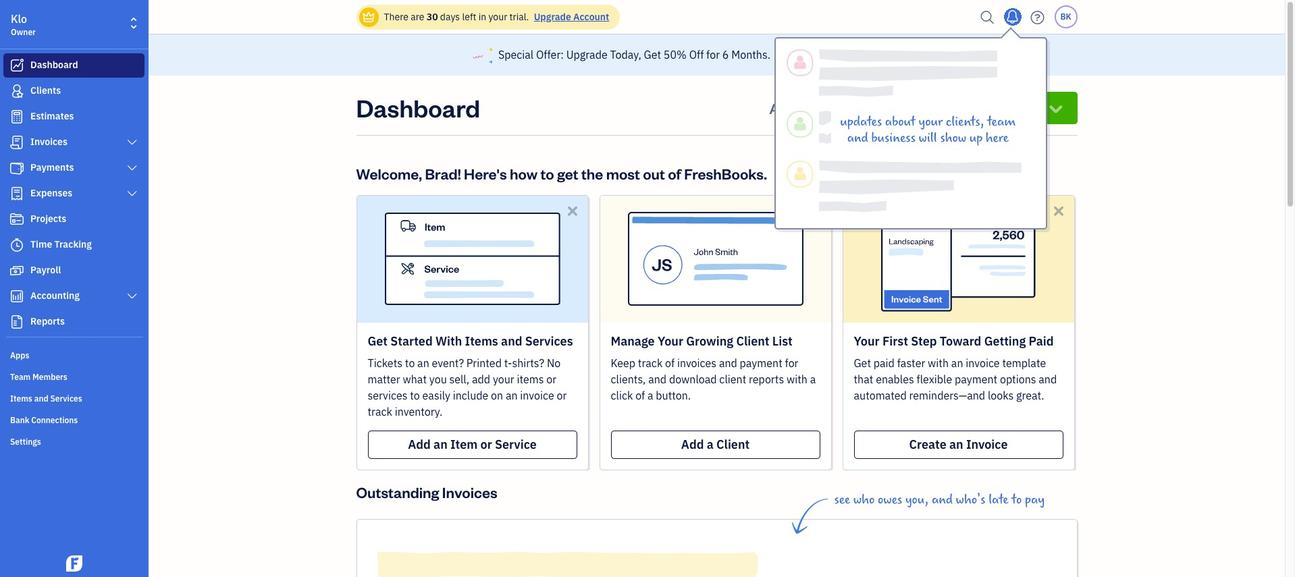 Task type: vqa. For each thing, say whether or not it's contained in the screenshot.
leftmost Dashboard
yes



Task type: describe. For each thing, give the bounding box(es) containing it.
owner
[[11, 27, 36, 37]]

0 vertical spatial a
[[811, 373, 816, 386]]

event?
[[432, 357, 464, 370]]

1 horizontal spatial a
[[707, 437, 714, 452]]

or inside add an item or service link
[[481, 437, 492, 452]]

tracking
[[54, 238, 92, 251]]

services
[[368, 389, 408, 402]]

outstanding invoices
[[356, 483, 498, 502]]

add for add an item or service
[[408, 437, 431, 452]]

settings
[[10, 437, 41, 447]]

first
[[883, 334, 909, 349]]

add a client link
[[611, 431, 820, 459]]

months.
[[732, 48, 771, 62]]

payroll link
[[3, 259, 145, 283]]

2 vertical spatial of
[[636, 389, 645, 402]]

dashboard image
[[9, 59, 25, 72]]

0 vertical spatial get
[[644, 48, 661, 62]]

see who owes you, and who's late to pay
[[835, 492, 1045, 508]]

paid
[[874, 357, 895, 370]]

here
[[986, 130, 1009, 146]]

to left the get
[[541, 164, 554, 183]]

invoices link
[[3, 130, 145, 155]]

see
[[835, 492, 851, 508]]

shirts?
[[512, 357, 545, 370]]

an left item in the left of the page
[[434, 437, 448, 452]]

offer:
[[536, 48, 564, 62]]

business
[[872, 130, 916, 146]]

trial.
[[510, 11, 529, 23]]

chevrondown image
[[1047, 98, 1066, 117]]

0 vertical spatial of
[[668, 164, 682, 183]]

to left pay
[[1012, 492, 1022, 508]]

clients, inside 'keep track of invoices and payment for clients, and download client reports with a click of a button.'
[[611, 373, 646, 386]]

bank connections link
[[3, 410, 145, 430]]

list
[[773, 334, 793, 349]]

you,
[[906, 492, 929, 508]]

with
[[436, 334, 462, 349]]

special
[[499, 48, 534, 62]]

klo
[[11, 12, 27, 26]]

time tracking
[[30, 238, 92, 251]]

estimates link
[[3, 105, 145, 129]]

notifications image
[[1002, 3, 1024, 30]]

keep
[[611, 357, 636, 370]]

looks
[[988, 389, 1014, 402]]

welcome, brad! here's how to get the most out of freshbooks.
[[356, 164, 768, 183]]

payment image
[[9, 161, 25, 175]]

great.
[[1017, 389, 1045, 402]]

2 your from the left
[[854, 334, 880, 349]]

tickets
[[368, 357, 403, 370]]

add team member button
[[757, 92, 910, 124]]

timer image
[[9, 238, 25, 252]]

crown image
[[362, 10, 376, 24]]

reports link
[[3, 310, 145, 334]]

are
[[411, 11, 425, 23]]

freshbooks.
[[685, 164, 768, 183]]

add for add team member
[[770, 98, 798, 117]]

matter
[[368, 373, 400, 386]]

expense image
[[9, 187, 25, 201]]

create an invoice link
[[854, 431, 1064, 459]]

on
[[491, 389, 503, 402]]

freshbooks image
[[64, 556, 85, 572]]

client image
[[9, 84, 25, 98]]

chevron large down image for accounting
[[126, 291, 138, 302]]

clients
[[30, 84, 61, 97]]

with inside get paid faster with an invoice template that enables flexible payment options and automated reminders—and looks great.
[[928, 357, 949, 370]]

add an item or service
[[408, 437, 537, 452]]

growing
[[687, 334, 734, 349]]

keep track of invoices and payment for clients, and download client reports with a click of a button.
[[611, 357, 816, 402]]

faster
[[898, 357, 926, 370]]

and right you,
[[932, 492, 953, 508]]

bk
[[1061, 11, 1072, 22]]

services inside main element
[[50, 394, 82, 404]]

reports
[[30, 315, 65, 328]]

click
[[611, 389, 633, 402]]

invoices inside main element
[[30, 136, 68, 148]]

1 vertical spatial client
[[717, 437, 750, 452]]

outstanding
[[356, 483, 439, 502]]

chart image
[[9, 290, 25, 303]]

invoice image
[[9, 136, 25, 149]]

team
[[988, 114, 1016, 130]]

left
[[462, 11, 477, 23]]

payments link
[[3, 156, 145, 180]]

reports
[[749, 373, 784, 386]]

chevron large down image for expenses
[[126, 188, 138, 199]]

1 vertical spatial a
[[648, 389, 654, 402]]

estimates
[[30, 110, 74, 122]]

paid
[[1029, 334, 1054, 349]]

items and services link
[[3, 388, 145, 409]]

who's
[[956, 492, 986, 508]]

reminders—and
[[910, 389, 986, 402]]

add
[[472, 373, 491, 386]]

with inside 'keep track of invoices and payment for clients, and download client reports with a click of a button.'
[[787, 373, 808, 386]]

items and services
[[10, 394, 82, 404]]

and up the button.
[[649, 373, 667, 386]]

out
[[643, 164, 665, 183]]

1 horizontal spatial dashboard
[[356, 92, 480, 123]]

download
[[669, 373, 717, 386]]

team members
[[10, 372, 67, 382]]

expenses link
[[3, 182, 145, 206]]

updates
[[841, 114, 882, 130]]

and inside get paid faster with an invoice template that enables flexible payment options and automated reminders—and looks great.
[[1039, 373, 1057, 386]]

and inside updates about your clients, team and business will show up here
[[848, 130, 869, 146]]

add a client
[[682, 437, 750, 452]]

clients, inside updates about your clients, team and business will show up here
[[946, 114, 985, 130]]

t-
[[504, 357, 512, 370]]

easily
[[423, 389, 451, 402]]

projects
[[30, 213, 66, 225]]

items
[[517, 373, 544, 386]]

1 vertical spatial or
[[557, 389, 567, 402]]

projects link
[[3, 207, 145, 232]]

project image
[[9, 213, 25, 226]]

0 vertical spatial items
[[465, 334, 498, 349]]

money image
[[9, 264, 25, 278]]

go to help image
[[1027, 7, 1049, 27]]

an right on at the left bottom of page
[[506, 389, 518, 402]]

options
[[1000, 373, 1037, 386]]

upgrade right the offer:
[[567, 48, 608, 62]]

0 vertical spatial your
[[489, 11, 508, 23]]



Task type: locate. For each thing, give the bounding box(es) containing it.
2 horizontal spatial add
[[770, 98, 798, 117]]

dismiss image for manage your growing client list
[[808, 203, 824, 219]]

0 vertical spatial payment
[[740, 357, 783, 370]]

your
[[489, 11, 508, 23], [919, 114, 943, 130], [493, 373, 515, 386]]

service
[[495, 437, 537, 452]]

0 horizontal spatial team
[[10, 372, 31, 382]]

1 chevron large down image from the top
[[126, 163, 138, 174]]

team down apps
[[10, 372, 31, 382]]

invoice down "items"
[[520, 389, 554, 402]]

0 vertical spatial clients,
[[946, 114, 985, 130]]

upgrade now link
[[782, 41, 882, 68]]

accounting link
[[3, 284, 145, 309]]

2 chevron large down image from the top
[[126, 291, 138, 302]]

member
[[842, 98, 898, 117]]

the
[[582, 164, 604, 183]]

0 horizontal spatial clients,
[[611, 373, 646, 386]]

track inside tickets to an event? printed t-shirts? no matter what you sell, add your items or services to easily include on an invoice or track inventory.
[[368, 405, 392, 419]]

clients link
[[3, 79, 145, 103]]

how
[[510, 164, 538, 183]]

tickets to an event? printed t-shirts? no matter what you sell, add your items or services to easily include on an invoice or track inventory.
[[368, 357, 567, 419]]

show
[[941, 130, 967, 146]]

chevron large down image up projects link on the top left
[[126, 188, 138, 199]]

started
[[391, 334, 433, 349]]

2 vertical spatial a
[[707, 437, 714, 452]]

chevron large down image inside payments link
[[126, 163, 138, 174]]

1 vertical spatial with
[[787, 373, 808, 386]]

add down the button.
[[682, 437, 704, 452]]

template
[[1003, 357, 1047, 370]]

printed
[[467, 357, 502, 370]]

1 vertical spatial payment
[[955, 373, 998, 386]]

1 vertical spatial services
[[50, 394, 82, 404]]

2 dismiss image from the left
[[1052, 203, 1067, 219]]

your up will
[[919, 114, 943, 130]]

step
[[911, 334, 937, 349]]

0 vertical spatial chevron large down image
[[126, 137, 138, 148]]

a right reports
[[811, 373, 816, 386]]

1 vertical spatial your
[[919, 114, 943, 130]]

an up what
[[418, 357, 430, 370]]

with right reports
[[787, 373, 808, 386]]

0 horizontal spatial a
[[648, 389, 654, 402]]

upgrade
[[534, 11, 571, 23], [794, 47, 842, 62], [567, 48, 608, 62]]

report image
[[9, 315, 25, 329]]

0 vertical spatial services
[[525, 334, 573, 349]]

pay
[[1025, 492, 1045, 508]]

owes
[[878, 492, 903, 508]]

upgrade account link
[[531, 11, 610, 23]]

in
[[479, 11, 487, 23]]

invoice inside get paid faster with an invoice template that enables flexible payment options and automated reminders—and looks great.
[[966, 357, 1000, 370]]

today,
[[610, 48, 642, 62]]

apps link
[[3, 345, 145, 365]]

1 horizontal spatial add
[[682, 437, 704, 452]]

0 horizontal spatial invoice
[[520, 389, 554, 402]]

manage
[[611, 334, 655, 349]]

with
[[928, 357, 949, 370], [787, 373, 808, 386]]

1 vertical spatial team
[[10, 372, 31, 382]]

time
[[30, 238, 52, 251]]

an down the toward on the bottom of the page
[[952, 357, 964, 370]]

invoices up the payments
[[30, 136, 68, 148]]

add for add a client
[[682, 437, 704, 452]]

invoice
[[967, 437, 1008, 452]]

for left 6
[[707, 48, 720, 62]]

items up printed
[[465, 334, 498, 349]]

team
[[801, 98, 839, 117], [10, 372, 31, 382]]

items
[[465, 334, 498, 349], [10, 394, 32, 404]]

of right "out"
[[668, 164, 682, 183]]

client down client
[[717, 437, 750, 452]]

your inside updates about your clients, team and business will show up here
[[919, 114, 943, 130]]

invoices down add an item or service link
[[442, 483, 498, 502]]

0 horizontal spatial services
[[50, 394, 82, 404]]

add inside add a client link
[[682, 437, 704, 452]]

and up t-
[[501, 334, 523, 349]]

item
[[451, 437, 478, 452]]

1 horizontal spatial services
[[525, 334, 573, 349]]

0 horizontal spatial dismiss image
[[808, 203, 824, 219]]

payment up "looks"
[[955, 373, 998, 386]]

settings link
[[3, 432, 145, 452]]

1 vertical spatial clients,
[[611, 373, 646, 386]]

upgrade now
[[794, 47, 870, 62]]

main element
[[0, 0, 182, 578]]

get up tickets
[[368, 334, 388, 349]]

2 chevron large down image from the top
[[126, 188, 138, 199]]

0 horizontal spatial dashboard
[[30, 59, 78, 71]]

expenses
[[30, 187, 72, 199]]

2 vertical spatial get
[[854, 357, 872, 370]]

team inside 'button'
[[801, 98, 839, 117]]

get up that
[[854, 357, 872, 370]]

your right in
[[489, 11, 508, 23]]

team left updates
[[801, 98, 839, 117]]

get inside get paid faster with an invoice template that enables flexible payment options and automated reminders—and looks great.
[[854, 357, 872, 370]]

no
[[547, 357, 561, 370]]

chevron large down image down 'payroll' link
[[126, 291, 138, 302]]

0 horizontal spatial your
[[658, 334, 684, 349]]

2 vertical spatial your
[[493, 373, 515, 386]]

add inside add an item or service link
[[408, 437, 431, 452]]

your down t-
[[493, 373, 515, 386]]

that
[[854, 373, 874, 386]]

client
[[720, 373, 747, 386]]

1 vertical spatial track
[[368, 405, 392, 419]]

and up the great.
[[1039, 373, 1057, 386]]

to down what
[[410, 389, 420, 402]]

1 horizontal spatial clients,
[[946, 114, 985, 130]]

flexible
[[917, 373, 953, 386]]

payroll
[[30, 264, 61, 276]]

add team member
[[770, 98, 898, 117]]

team members link
[[3, 367, 145, 387]]

0 horizontal spatial for
[[707, 48, 720, 62]]

and up client
[[719, 357, 738, 370]]

1 vertical spatial for
[[785, 357, 799, 370]]

1 vertical spatial get
[[368, 334, 388, 349]]

0 horizontal spatial get
[[368, 334, 388, 349]]

1 vertical spatial invoice
[[520, 389, 554, 402]]

search image
[[977, 7, 999, 27]]

1 chevron large down image from the top
[[126, 137, 138, 148]]

chevron large down image
[[126, 163, 138, 174], [126, 188, 138, 199]]

1 vertical spatial invoices
[[442, 483, 498, 502]]

chevron large down image
[[126, 137, 138, 148], [126, 291, 138, 302]]

what
[[403, 373, 427, 386]]

a down 'keep track of invoices and payment for clients, and download client reports with a click of a button.'
[[707, 437, 714, 452]]

client
[[737, 334, 770, 349], [717, 437, 750, 452]]

track inside 'keep track of invoices and payment for clients, and download client reports with a click of a button.'
[[638, 357, 663, 370]]

0 horizontal spatial with
[[787, 373, 808, 386]]

will
[[919, 130, 938, 146]]

0 vertical spatial track
[[638, 357, 663, 370]]

1 horizontal spatial for
[[785, 357, 799, 370]]

invoices
[[30, 136, 68, 148], [442, 483, 498, 502]]

brad!
[[425, 164, 461, 183]]

dismiss image
[[565, 203, 581, 219]]

track
[[638, 357, 663, 370], [368, 405, 392, 419]]

special offer: upgrade today, get 50% off for 6 months.
[[499, 48, 771, 62]]

now
[[845, 47, 870, 62]]

to
[[541, 164, 554, 183], [405, 357, 415, 370], [410, 389, 420, 402], [1012, 492, 1022, 508]]

1 horizontal spatial invoice
[[966, 357, 1000, 370]]

2 horizontal spatial a
[[811, 373, 816, 386]]

0 horizontal spatial items
[[10, 394, 32, 404]]

get for get paid faster with an invoice template that enables flexible payment options and automated reminders—and looks great.
[[854, 357, 872, 370]]

chevron large down image for payments
[[126, 163, 138, 174]]

for down list
[[785, 357, 799, 370]]

0 horizontal spatial payment
[[740, 357, 783, 370]]

your up paid
[[854, 334, 880, 349]]

of left invoices
[[665, 357, 675, 370]]

payment inside 'keep track of invoices and payment for clients, and download client reports with a click of a button.'
[[740, 357, 783, 370]]

most
[[606, 164, 640, 183]]

track right keep
[[638, 357, 663, 370]]

chevron large down image up payments link
[[126, 137, 138, 148]]

and down the team members
[[34, 394, 48, 404]]

there are 30 days left in your trial. upgrade account
[[384, 11, 610, 23]]

get
[[644, 48, 661, 62], [368, 334, 388, 349], [854, 357, 872, 370]]

an right create
[[950, 437, 964, 452]]

bank connections
[[10, 415, 78, 426]]

1 dismiss image from the left
[[808, 203, 824, 219]]

chevron large down image up expenses 'link'
[[126, 163, 138, 174]]

1 horizontal spatial with
[[928, 357, 949, 370]]

0 horizontal spatial add
[[408, 437, 431, 452]]

track down services
[[368, 405, 392, 419]]

0 vertical spatial or
[[547, 373, 557, 386]]

dismiss image for your first step toward getting paid
[[1052, 203, 1067, 219]]

1 horizontal spatial dismiss image
[[1052, 203, 1067, 219]]

1 horizontal spatial get
[[644, 48, 661, 62]]

1 horizontal spatial your
[[854, 334, 880, 349]]

of right click
[[636, 389, 645, 402]]

invoice down the toward on the bottom of the page
[[966, 357, 1000, 370]]

dismiss image
[[808, 203, 824, 219], [1052, 203, 1067, 219]]

0 vertical spatial chevron large down image
[[126, 163, 138, 174]]

late
[[989, 492, 1009, 508]]

get paid faster with an invoice template that enables flexible payment options and automated reminders—and looks great.
[[854, 357, 1057, 402]]

connections
[[31, 415, 78, 426]]

toward
[[940, 334, 982, 349]]

manage your growing client list
[[611, 334, 793, 349]]

you
[[430, 373, 447, 386]]

chevron large down image for invoices
[[126, 137, 138, 148]]

0 horizontal spatial invoices
[[30, 136, 68, 148]]

to up what
[[405, 357, 415, 370]]

1 vertical spatial chevron large down image
[[126, 291, 138, 302]]

0 vertical spatial dashboard
[[30, 59, 78, 71]]

get left '50%'
[[644, 48, 661, 62]]

1 horizontal spatial team
[[801, 98, 839, 117]]

0 vertical spatial client
[[737, 334, 770, 349]]

payment inside get paid faster with an invoice template that enables flexible payment options and automated reminders—and looks great.
[[955, 373, 998, 386]]

chevron large down image inside "accounting" link
[[126, 291, 138, 302]]

get
[[557, 164, 579, 183]]

klo owner
[[11, 12, 36, 37]]

your up invoices
[[658, 334, 684, 349]]

estimate image
[[9, 110, 25, 124]]

1 vertical spatial chevron large down image
[[126, 188, 138, 199]]

1 your from the left
[[658, 334, 684, 349]]

a
[[811, 373, 816, 386], [648, 389, 654, 402], [707, 437, 714, 452]]

0 horizontal spatial track
[[368, 405, 392, 419]]

bk button
[[1055, 5, 1078, 28]]

1 horizontal spatial invoices
[[442, 483, 498, 502]]

chevron large down image inside invoices link
[[126, 137, 138, 148]]

1 horizontal spatial items
[[465, 334, 498, 349]]

up
[[970, 130, 983, 146]]

payments
[[30, 161, 74, 174]]

dashboard inside main element
[[30, 59, 78, 71]]

0 vertical spatial invoices
[[30, 136, 68, 148]]

an inside get paid faster with an invoice template that enables flexible payment options and automated reminders—and looks great.
[[952, 357, 964, 370]]

services up bank connections link
[[50, 394, 82, 404]]

invoice inside tickets to an event? printed t-shirts? no matter what you sell, add your items or services to easily include on an invoice or track inventory.
[[520, 389, 554, 402]]

1 horizontal spatial track
[[638, 357, 663, 370]]

an
[[418, 357, 430, 370], [952, 357, 964, 370], [506, 389, 518, 402], [434, 437, 448, 452], [950, 437, 964, 452]]

payment up reports
[[740, 357, 783, 370]]

items inside main element
[[10, 394, 32, 404]]

client left list
[[737, 334, 770, 349]]

and inside main element
[[34, 394, 48, 404]]

upgrade left the now
[[794, 47, 842, 62]]

and down updates
[[848, 130, 869, 146]]

add down 'months.'
[[770, 98, 798, 117]]

button.
[[656, 389, 691, 402]]

your first step toward getting paid
[[854, 334, 1054, 349]]

include
[[453, 389, 489, 402]]

1 vertical spatial items
[[10, 394, 32, 404]]

clients, down keep
[[611, 373, 646, 386]]

create an invoice
[[910, 437, 1008, 452]]

and
[[848, 130, 869, 146], [501, 334, 523, 349], [719, 357, 738, 370], [649, 373, 667, 386], [1039, 373, 1057, 386], [34, 394, 48, 404], [932, 492, 953, 508]]

services
[[525, 334, 573, 349], [50, 394, 82, 404]]

your
[[658, 334, 684, 349], [854, 334, 880, 349]]

team inside main element
[[10, 372, 31, 382]]

account
[[574, 11, 610, 23]]

1 vertical spatial of
[[665, 357, 675, 370]]

0 vertical spatial invoice
[[966, 357, 1000, 370]]

apps
[[10, 351, 29, 361]]

your inside tickets to an event? printed t-shirts? no matter what you sell, add your items or services to easily include on an invoice or track inventory.
[[493, 373, 515, 386]]

services up no
[[525, 334, 573, 349]]

a left the button.
[[648, 389, 654, 402]]

here's
[[464, 164, 507, 183]]

0 vertical spatial team
[[801, 98, 839, 117]]

30
[[427, 11, 438, 23]]

clients, up up
[[946, 114, 985, 130]]

upgrade right "trial." in the top left of the page
[[534, 11, 571, 23]]

add inside add team member 'button'
[[770, 98, 798, 117]]

2 horizontal spatial get
[[854, 357, 872, 370]]

there
[[384, 11, 409, 23]]

for inside 'keep track of invoices and payment for clients, and download client reports with a click of a button.'
[[785, 357, 799, 370]]

get for get started with items and services
[[368, 334, 388, 349]]

1 horizontal spatial payment
[[955, 373, 998, 386]]

add
[[770, 98, 798, 117], [408, 437, 431, 452], [682, 437, 704, 452]]

bank
[[10, 415, 29, 426]]

with up flexible
[[928, 357, 949, 370]]

0 vertical spatial for
[[707, 48, 720, 62]]

2 vertical spatial or
[[481, 437, 492, 452]]

add down inventory.
[[408, 437, 431, 452]]

1 vertical spatial dashboard
[[356, 92, 480, 123]]

items up bank in the left of the page
[[10, 394, 32, 404]]

0 vertical spatial with
[[928, 357, 949, 370]]



